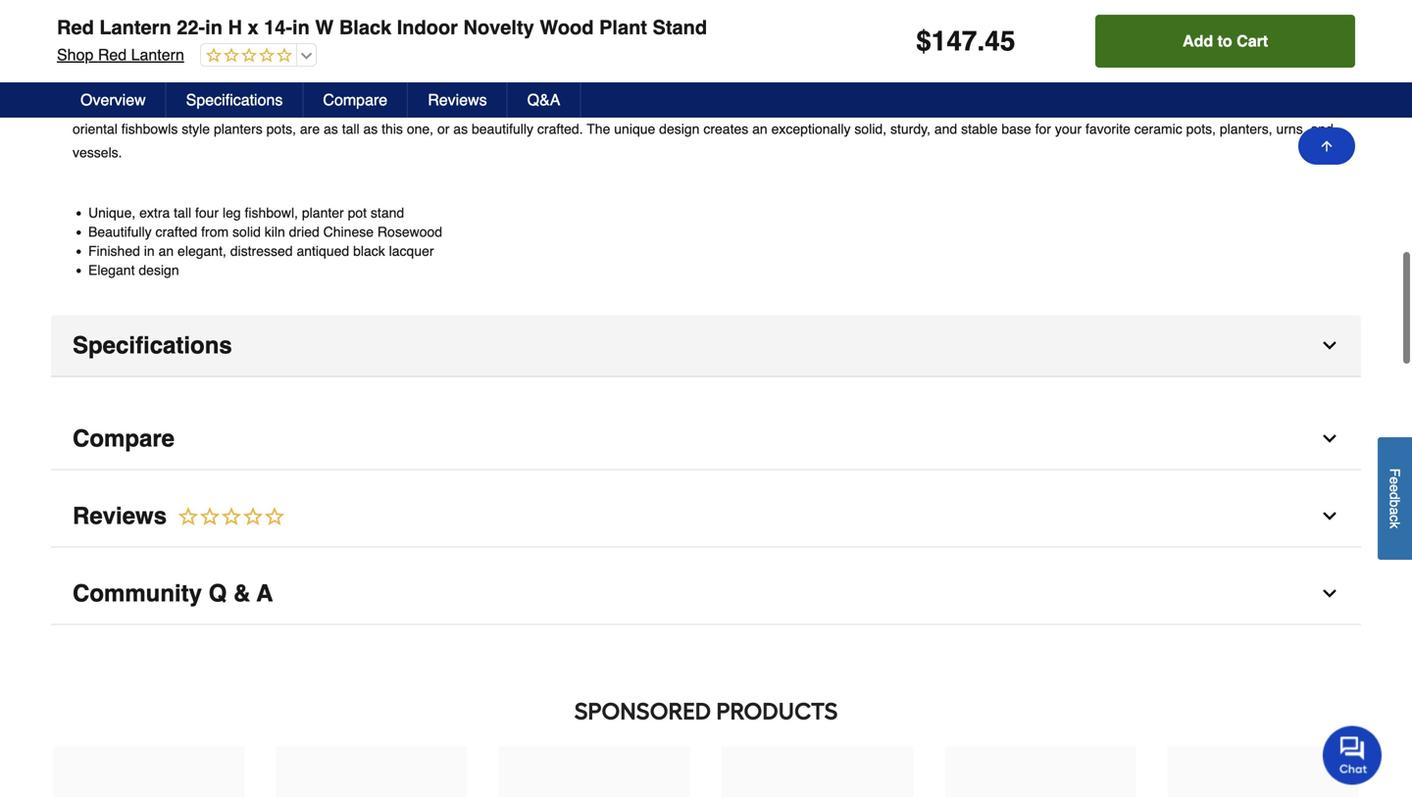 Task type: vqa. For each thing, say whether or not it's contained in the screenshot.
the bottommost Housing
no



Task type: locate. For each thing, give the bounding box(es) containing it.
pots,
[[266, 121, 296, 137], [1187, 121, 1216, 137]]

0 vertical spatial the
[[668, 74, 691, 90]]

1 horizontal spatial lacquer
[[788, 74, 833, 90]]

3 chevron down image from the top
[[1320, 584, 1340, 604]]

solid up the 'stable'
[[970, 97, 999, 113]]

of up base
[[1021, 74, 1033, 90]]

kiln up q&a
[[537, 74, 557, 90]]

lantern up the shop red lantern
[[99, 16, 171, 39]]

0 horizontal spatial from
[[201, 224, 229, 240]]

1 horizontal spatial stand
[[517, 97, 550, 113]]

designed up ceramic
[[1166, 97, 1222, 113]]

0 horizontal spatial an
[[158, 243, 174, 259]]

0 horizontal spatial crafted
[[155, 224, 197, 240]]

an inside this is a unique, elegantly designed fishbowl stand, hand crafted from solid, kiln dried rosewood. the antiqued black lacquer accents the fine workmanship of the stand, as well as the fine chinese and japanese porcelain planters, fishbowls it''s designed to display. beautiful stand to lift fine oriental porcelains off of the floor; almost two feet tall. few solid rosewood display stands, designed specifically for oriental fishbowls style planters pots, are as tall as this one, or as beautifully crafted. the unique design creates an exceptionally solid, sturdy, and stable base for your favorite ceramic pots, planters, urns, and vessels.
[[752, 121, 768, 137]]

design down porcelains
[[659, 121, 700, 137]]

0 vertical spatial reviews button
[[408, 82, 508, 118]]

overview button down the shop red lantern
[[61, 82, 166, 118]]

0 horizontal spatial a
[[116, 74, 124, 90]]

overview up the shop red lantern
[[73, 5, 177, 32]]

the
[[668, 74, 691, 90], [587, 121, 610, 137]]

0 vertical spatial chinese
[[1214, 74, 1264, 90]]

1 vertical spatial dried
[[289, 224, 320, 240]]

workmanship
[[936, 74, 1017, 90]]

and up arrow up icon
[[1311, 121, 1334, 137]]

chevron down image inside community q & a button
[[1320, 584, 1340, 604]]

an left elegant,
[[158, 243, 174, 259]]

community q & a
[[73, 580, 273, 607]]

lift
[[569, 97, 583, 113]]

southdeep products heading
[[51, 692, 1361, 731]]

and up the specifically
[[1268, 74, 1291, 90]]

1 stand, from the left
[[348, 74, 386, 90]]

this
[[382, 121, 403, 137]]

planters
[[214, 121, 263, 137]]

for left 'your'
[[1035, 121, 1051, 137]]

1 vertical spatial chinese
[[323, 224, 374, 240]]

specifications
[[186, 91, 283, 109], [73, 332, 232, 359]]

14-
[[264, 16, 292, 39]]

chevron down image for community q & a
[[1320, 584, 1340, 604]]

1 horizontal spatial for
[[1296, 97, 1312, 113]]

e up d
[[1387, 477, 1403, 485]]

chinese inside this is a unique, elegantly designed fishbowl stand, hand crafted from solid, kiln dried rosewood. the antiqued black lacquer accents the fine workmanship of the stand, as well as the fine chinese and japanese porcelain planters, fishbowls it''s designed to display. beautiful stand to lift fine oriental porcelains off of the floor; almost two feet tall. few solid rosewood display stands, designed specifically for oriental fishbowls style planters pots, are as tall as this one, or as beautifully crafted. the unique design creates an exceptionally solid, sturdy, and stable base for your favorite ceramic pots, planters, urns, and vessels.
[[1214, 74, 1264, 90]]

solid down leg
[[233, 224, 261, 240]]

0 vertical spatial specifications
[[186, 91, 283, 109]]

2 vertical spatial chevron down image
[[1320, 584, 1340, 604]]

fine right lift
[[587, 97, 609, 113]]

1 horizontal spatial design
[[659, 121, 700, 137]]

0 horizontal spatial lacquer
[[389, 243, 434, 259]]

novelty
[[463, 16, 534, 39]]

solid inside this is a unique, elegantly designed fishbowl stand, hand crafted from solid, kiln dried rosewood. the antiqued black lacquer accents the fine workmanship of the stand, as well as the fine chinese and japanese porcelain planters, fishbowls it''s designed to display. beautiful stand to lift fine oriental porcelains off of the floor; almost two feet tall. few solid rosewood display stands, designed specifically for oriental fishbowls style planters pots, are as tall as this one, or as beautifully crafted. the unique design creates an exceptionally solid, sturdy, and stable base for your favorite ceramic pots, planters, urns, and vessels.
[[970, 97, 999, 113]]

0 vertical spatial rosewood
[[1002, 97, 1067, 113]]

zero stars image up the q
[[167, 506, 286, 530]]

stand, left hand
[[348, 74, 386, 90]]

black
[[752, 74, 784, 90], [353, 243, 385, 259]]

black down the pot
[[353, 243, 385, 259]]

specifications for specifications "button" to the top
[[186, 91, 283, 109]]

chinese down the pot
[[323, 224, 374, 240]]

stand inside this is a unique, elegantly designed fishbowl stand, hand crafted from solid, kiln dried rosewood. the antiqued black lacquer accents the fine workmanship of the stand, as well as the fine chinese and japanese porcelain planters, fishbowls it''s designed to display. beautiful stand to lift fine oriental porcelains off of the floor; almost two feet tall. few solid rosewood display stands, designed specifically for oriental fishbowls style planters pots, are as tall as this one, or as beautifully crafted. the unique design creates an exceptionally solid, sturdy, and stable base for your favorite ceramic pots, planters, urns, and vessels.
[[517, 97, 550, 113]]

fine down add
[[1188, 74, 1210, 90]]

0 vertical spatial tall
[[342, 121, 360, 137]]

for up "urns,"
[[1296, 97, 1312, 113]]

a right "is"
[[116, 74, 124, 90]]

1 vertical spatial overview button
[[61, 82, 166, 118]]

1 vertical spatial black
[[353, 243, 385, 259]]

this
[[73, 74, 99, 90]]

0 horizontal spatial fishbowls
[[121, 121, 178, 137]]

is
[[102, 74, 112, 90]]

0 vertical spatial of
[[1021, 74, 1033, 90]]

a up k
[[1387, 507, 1403, 515]]

design
[[659, 121, 700, 137], [139, 262, 179, 278]]

2 chevron down image from the top
[[1320, 507, 1340, 526]]

kiln down fishbowl,
[[265, 224, 285, 240]]

0 vertical spatial design
[[659, 121, 700, 137]]

chevron down image
[[1320, 429, 1340, 449], [1320, 507, 1340, 526], [1320, 584, 1340, 604]]

0 vertical spatial dried
[[561, 74, 592, 90]]

1 horizontal spatial pots,
[[1187, 121, 1216, 137]]

unique,
[[128, 74, 173, 90]]

1 vertical spatial solid
[[233, 224, 261, 240]]

and
[[1268, 74, 1291, 90], [935, 121, 958, 137], [1311, 121, 1334, 137]]

in left 'h'
[[205, 16, 223, 39]]

0 vertical spatial solid
[[970, 97, 999, 113]]

the up porcelains
[[668, 74, 691, 90]]

reviews button up the "or"
[[408, 82, 508, 118]]

chinese
[[1214, 74, 1264, 90], [323, 224, 374, 240]]

few
[[941, 97, 967, 113]]

your
[[1055, 121, 1082, 137]]

to right add
[[1218, 32, 1233, 50]]

a
[[116, 74, 124, 90], [1387, 507, 1403, 515]]

0 horizontal spatial the
[[587, 121, 610, 137]]

overview button up porcelains
[[51, 0, 1361, 50]]

0 vertical spatial from
[[470, 74, 497, 90]]

rosewood inside unique, extra tall four leg fishbowl, planter pot stand beautifully crafted from solid kiln dried chinese rosewood finished in an elegant, distressed antiqued black lacquer elegant design
[[378, 224, 442, 240]]

in left w
[[292, 16, 310, 39]]

1 horizontal spatial antiqued
[[695, 74, 748, 90]]

stand
[[653, 16, 707, 39]]

fine up tall.
[[911, 74, 933, 90]]

0 vertical spatial crafted
[[424, 74, 466, 90]]

0 horizontal spatial design
[[139, 262, 179, 278]]

1 vertical spatial for
[[1035, 121, 1051, 137]]

specifications down elegant
[[73, 332, 232, 359]]

oriental
[[613, 97, 658, 113], [73, 121, 118, 137]]

solid
[[970, 97, 999, 113], [233, 224, 261, 240]]

1 horizontal spatial oriental
[[613, 97, 658, 113]]

0 horizontal spatial solid
[[233, 224, 261, 240]]

0 vertical spatial reviews
[[428, 91, 487, 109]]

solid, down two
[[855, 121, 887, 137]]

1 horizontal spatial fishbowls
[[252, 97, 308, 113]]

and down few
[[935, 121, 958, 137]]

japanese
[[73, 97, 132, 113]]

the
[[888, 74, 907, 90], [1036, 74, 1056, 90], [1165, 74, 1184, 90], [762, 97, 781, 113]]

specifically
[[1225, 97, 1292, 113]]

0 vertical spatial lacquer
[[788, 74, 833, 90]]

0 horizontal spatial to
[[395, 97, 406, 113]]

0 horizontal spatial in
[[144, 243, 155, 259]]

dried up lift
[[561, 74, 592, 90]]

chevron down image for reviews
[[1320, 507, 1340, 526]]

lacquer inside unique, extra tall four leg fishbowl, planter pot stand beautifully crafted from solid kiln dried chinese rosewood finished in an elegant, distressed antiqued black lacquer elegant design
[[389, 243, 434, 259]]

stable
[[961, 121, 998, 137]]

from down the four
[[201, 224, 229, 240]]

antiqued inside this is a unique, elegantly designed fishbowl stand, hand crafted from solid, kiln dried rosewood. the antiqued black lacquer accents the fine workmanship of the stand, as well as the fine chinese and japanese porcelain planters, fishbowls it''s designed to display. beautiful stand to lift fine oriental porcelains off of the floor; almost two feet tall. few solid rosewood display stands, designed specifically for oriental fishbowls style planters pots, are as tall as this one, or as beautifully crafted. the unique design creates an exceptionally solid, sturdy, and stable base for your favorite ceramic pots, planters, urns, and vessels.
[[695, 74, 748, 90]]

0 horizontal spatial stand
[[371, 205, 404, 220]]

tall right are
[[342, 121, 360, 137]]

display.
[[410, 97, 455, 113]]

0 horizontal spatial stand,
[[348, 74, 386, 90]]

e up b
[[1387, 485, 1403, 492]]

beautiful
[[459, 97, 513, 113]]

overview button
[[51, 0, 1361, 50], [61, 82, 166, 118]]

specifications button
[[166, 82, 303, 118], [51, 316, 1361, 377]]

overview down "is"
[[80, 91, 146, 109]]

black inside unique, extra tall four leg fishbowl, planter pot stand beautifully crafted from solid kiln dried chinese rosewood finished in an elegant, distressed antiqued black lacquer elegant design
[[353, 243, 385, 259]]

beautifully
[[472, 121, 534, 137]]

as left well
[[1101, 74, 1115, 90]]

unique,
[[88, 205, 136, 220]]

two
[[864, 97, 885, 113]]

planter
[[302, 205, 344, 220]]

for
[[1296, 97, 1312, 113], [1035, 121, 1051, 137]]

stand, up display
[[1059, 74, 1097, 90]]

as
[[1101, 74, 1115, 90], [1146, 74, 1161, 90], [324, 121, 338, 137], [363, 121, 378, 137], [453, 121, 468, 137]]

black up exceptionally
[[752, 74, 784, 90]]

1 horizontal spatial planters,
[[1220, 121, 1273, 137]]

1 horizontal spatial of
[[1021, 74, 1033, 90]]

of right off
[[747, 97, 758, 113]]

feet
[[889, 97, 912, 113]]

crafted inside unique, extra tall four leg fishbowl, planter pot stand beautifully crafted from solid kiln dried chinese rosewood finished in an elegant, distressed antiqued black lacquer elegant design
[[155, 224, 197, 240]]

2 horizontal spatial to
[[1218, 32, 1233, 50]]

0 vertical spatial compare
[[323, 91, 388, 109]]

reviews button up community q & a button
[[51, 486, 1361, 548]]

1 vertical spatial kiln
[[265, 224, 285, 240]]

crafted up display.
[[424, 74, 466, 90]]

reviews
[[428, 91, 487, 109], [73, 503, 167, 530]]

crafted down extra
[[155, 224, 197, 240]]

dried down planter
[[289, 224, 320, 240]]

0 vertical spatial compare button
[[303, 82, 408, 118]]

the left unique
[[587, 121, 610, 137]]

four
[[195, 205, 219, 220]]

1 e from the top
[[1387, 477, 1403, 485]]

1 vertical spatial zero stars image
[[167, 506, 286, 530]]

antiqued
[[695, 74, 748, 90], [297, 243, 349, 259]]

to left lift
[[554, 97, 565, 113]]

q&a
[[527, 91, 561, 109]]

oriental up the vessels.
[[73, 121, 118, 137]]

0 vertical spatial chevron down image
[[1320, 429, 1340, 449]]

tall
[[342, 121, 360, 137], [174, 205, 191, 220]]

stand right the pot
[[371, 205, 404, 220]]

1 vertical spatial antiqued
[[297, 243, 349, 259]]

chevron down image
[[1320, 336, 1340, 356]]

1 vertical spatial specifications
[[73, 332, 232, 359]]

shop
[[57, 46, 94, 64]]

reviews button
[[408, 82, 508, 118], [51, 486, 1361, 548]]

a inside button
[[1387, 507, 1403, 515]]

red up shop
[[57, 16, 94, 39]]

lacquer inside this is a unique, elegantly designed fishbowl stand, hand crafted from solid, kiln dried rosewood. the antiqued black lacquer accents the fine workmanship of the stand, as well as the fine chinese and japanese porcelain planters, fishbowls it''s designed to display. beautiful stand to lift fine oriental porcelains off of the floor; almost two feet tall. few solid rosewood display stands, designed specifically for oriental fishbowls style planters pots, are as tall as this one, or as beautifully crafted. the unique design creates an exceptionally solid, sturdy, and stable base for your favorite ceramic pots, planters, urns, and vessels.
[[788, 74, 833, 90]]

chinese inside unique, extra tall four leg fishbowl, planter pot stand beautifully crafted from solid kiln dried chinese rosewood finished in an elegant, distressed antiqued black lacquer elegant design
[[323, 224, 374, 240]]

tall inside this is a unique, elegantly designed fishbowl stand, hand crafted from solid, kiln dried rosewood. the antiqued black lacquer accents the fine workmanship of the stand, as well as the fine chinese and japanese porcelain planters, fishbowls it''s designed to display. beautiful stand to lift fine oriental porcelains off of the floor; almost two feet tall. few solid rosewood display stands, designed specifically for oriental fishbowls style planters pots, are as tall as this one, or as beautifully crafted. the unique design creates an exceptionally solid, sturdy, and stable base for your favorite ceramic pots, planters, urns, and vessels.
[[342, 121, 360, 137]]

lacquer
[[788, 74, 833, 90], [389, 243, 434, 259]]

1 horizontal spatial stand,
[[1059, 74, 1097, 90]]

of
[[1021, 74, 1033, 90], [747, 97, 758, 113]]

tall left the four
[[174, 205, 191, 220]]

antiqued up off
[[695, 74, 748, 90]]

fishbowls up are
[[252, 97, 308, 113]]

red up "is"
[[98, 46, 127, 64]]

1 vertical spatial solid,
[[855, 121, 887, 137]]

0 vertical spatial overview button
[[51, 0, 1361, 50]]

0 horizontal spatial dried
[[289, 224, 320, 240]]

chevron down image inside the reviews button
[[1320, 507, 1340, 526]]

designed up the this
[[335, 97, 391, 113]]

an right creates
[[752, 121, 768, 137]]

overview
[[73, 5, 177, 32], [80, 91, 146, 109]]

solid, up q&a
[[501, 74, 533, 90]]

f
[[1387, 468, 1403, 477]]

0 vertical spatial black
[[752, 74, 784, 90]]

solid inside unique, extra tall four leg fishbowl, planter pot stand beautifully crafted from solid kiln dried chinese rosewood finished in an elegant, distressed antiqued black lacquer elegant design
[[233, 224, 261, 240]]

fishbowls down porcelain
[[121, 121, 178, 137]]

45
[[985, 26, 1016, 57]]

pots, left are
[[266, 121, 296, 137]]

stand up crafted.
[[517, 97, 550, 113]]

1 vertical spatial lacquer
[[389, 243, 434, 259]]

0 horizontal spatial solid,
[[501, 74, 533, 90]]

1 vertical spatial overview
[[80, 91, 146, 109]]

0 horizontal spatial chinese
[[323, 224, 374, 240]]

1 horizontal spatial kiln
[[537, 74, 557, 90]]

1 vertical spatial planters,
[[1220, 121, 1273, 137]]

1 horizontal spatial black
[[752, 74, 784, 90]]

an inside unique, extra tall four leg fishbowl, planter pot stand beautifully crafted from solid kiln dried chinese rosewood finished in an elegant, distressed antiqued black lacquer elegant design
[[158, 243, 174, 259]]

0 horizontal spatial reviews
[[73, 503, 167, 530]]

extra
[[139, 205, 170, 220]]

1 vertical spatial crafted
[[155, 224, 197, 240]]

ceramic
[[1135, 121, 1183, 137]]

0 vertical spatial stand
[[517, 97, 550, 113]]

lantern up unique,
[[131, 46, 184, 64]]

crafted inside this is a unique, elegantly designed fishbowl stand, hand crafted from solid, kiln dried rosewood. the antiqued black lacquer accents the fine workmanship of the stand, as well as the fine chinese and japanese porcelain planters, fishbowls it''s designed to display. beautiful stand to lift fine oriental porcelains off of the floor; almost two feet tall. few solid rosewood display stands, designed specifically for oriental fishbowls style planters pots, are as tall as this one, or as beautifully crafted. the unique design creates an exceptionally solid, sturdy, and stable base for your favorite ceramic pots, planters, urns, and vessels.
[[424, 74, 466, 90]]

1 vertical spatial from
[[201, 224, 229, 240]]

1 vertical spatial of
[[747, 97, 758, 113]]

1 vertical spatial chevron down image
[[1320, 507, 1340, 526]]

0 horizontal spatial for
[[1035, 121, 1051, 137]]

1 horizontal spatial chinese
[[1214, 74, 1264, 90]]

0 vertical spatial antiqued
[[695, 74, 748, 90]]

planters, up planters
[[195, 97, 248, 113]]

lantern
[[99, 16, 171, 39], [131, 46, 184, 64]]

compare
[[323, 91, 388, 109], [73, 425, 175, 452]]

0 horizontal spatial pots,
[[266, 121, 296, 137]]

from up the beautiful
[[470, 74, 497, 90]]

0 horizontal spatial red
[[57, 16, 94, 39]]

designed up planters
[[235, 74, 291, 90]]

to down hand
[[395, 97, 406, 113]]

in right the finished
[[144, 243, 155, 259]]

&
[[233, 580, 250, 607]]

design down elegant,
[[139, 262, 179, 278]]

chinese up the specifically
[[1214, 74, 1264, 90]]

1 horizontal spatial solid
[[970, 97, 999, 113]]

zero stars image down x
[[201, 47, 292, 65]]

planters,
[[195, 97, 248, 113], [1220, 121, 1273, 137]]

porcelains
[[662, 97, 724, 113]]

1 horizontal spatial a
[[1387, 507, 1403, 515]]

red
[[57, 16, 94, 39], [98, 46, 127, 64]]

oriental up unique
[[613, 97, 658, 113]]

1 chevron down image from the top
[[1320, 429, 1340, 449]]

pots, right ceramic
[[1187, 121, 1216, 137]]

0 vertical spatial planters,
[[195, 97, 248, 113]]

reviews up community
[[73, 503, 167, 530]]

0 vertical spatial an
[[752, 121, 768, 137]]

1 horizontal spatial to
[[554, 97, 565, 113]]

crafted
[[424, 74, 466, 90], [155, 224, 197, 240]]

chevron down image inside compare button
[[1320, 429, 1340, 449]]

as left the this
[[363, 121, 378, 137]]

fine
[[911, 74, 933, 90], [1188, 74, 1210, 90], [587, 97, 609, 113]]

zero stars image
[[201, 47, 292, 65], [167, 506, 286, 530]]

1 horizontal spatial solid,
[[855, 121, 887, 137]]

1 vertical spatial compare button
[[51, 409, 1361, 470]]

a inside this is a unique, elegantly designed fishbowl stand, hand crafted from solid, kiln dried rosewood. the antiqued black lacquer accents the fine workmanship of the stand, as well as the fine chinese and japanese porcelain planters, fishbowls it''s designed to display. beautiful stand to lift fine oriental porcelains off of the floor; almost two feet tall. few solid rosewood display stands, designed specifically for oriental fishbowls style planters pots, are as tall as this one, or as beautifully crafted. the unique design creates an exceptionally solid, sturdy, and stable base for your favorite ceramic pots, planters, urns, and vessels.
[[116, 74, 124, 90]]

f e e d b a c k
[[1387, 468, 1403, 529]]

specifications up planters
[[186, 91, 283, 109]]

reviews up the "or"
[[428, 91, 487, 109]]

0 horizontal spatial compare
[[73, 425, 175, 452]]

exceptionally
[[772, 121, 851, 137]]

antiqued down planter
[[297, 243, 349, 259]]

1 vertical spatial oriental
[[73, 121, 118, 137]]

dried
[[561, 74, 592, 90], [289, 224, 320, 240]]

1 horizontal spatial an
[[752, 121, 768, 137]]

0 vertical spatial for
[[1296, 97, 1312, 113]]

planters, down the specifically
[[1220, 121, 1273, 137]]

compare for compare button to the bottom
[[73, 425, 175, 452]]

0 horizontal spatial rosewood
[[378, 224, 442, 240]]

overview for the bottommost "overview" button
[[80, 91, 146, 109]]

specifications for the bottom specifications "button"
[[73, 332, 232, 359]]

it''s
[[312, 97, 331, 113]]



Task type: describe. For each thing, give the bounding box(es) containing it.
favorite
[[1086, 121, 1131, 137]]

chevron down image for compare
[[1320, 429, 1340, 449]]

in inside unique, extra tall four leg fishbowl, planter pot stand beautifully crafted from solid kiln dried chinese rosewood finished in an elegant, distressed antiqued black lacquer elegant design
[[144, 243, 155, 259]]

1 vertical spatial reviews
[[73, 503, 167, 530]]

chat invite button image
[[1323, 725, 1383, 785]]

dried inside this is a unique, elegantly designed fishbowl stand, hand crafted from solid, kiln dried rosewood. the antiqued black lacquer accents the fine workmanship of the stand, as well as the fine chinese and japanese porcelain planters, fishbowls it''s designed to display. beautiful stand to lift fine oriental porcelains off of the floor; almost two feet tall. few solid rosewood display stands, designed specifically for oriental fishbowls style planters pots, are as tall as this one, or as beautifully crafted. the unique design creates an exceptionally solid, sturdy, and stable base for your favorite ceramic pots, planters, urns, and vessels.
[[561, 74, 592, 90]]

finished
[[88, 243, 140, 259]]

1 vertical spatial the
[[587, 121, 610, 137]]

from inside unique, extra tall four leg fishbowl, planter pot stand beautifully crafted from solid kiln dried chinese rosewood finished in an elegant, distressed antiqued black lacquer elegant design
[[201, 224, 229, 240]]

to inside button
[[1218, 32, 1233, 50]]

off
[[728, 97, 743, 113]]

0 horizontal spatial and
[[935, 121, 958, 137]]

plant
[[599, 16, 647, 39]]

arrow up image
[[1319, 138, 1335, 154]]

1 horizontal spatial red
[[98, 46, 127, 64]]

accents
[[836, 74, 884, 90]]

zero stars image inside the reviews button
[[167, 506, 286, 530]]

147
[[932, 26, 977, 57]]

community
[[73, 580, 202, 607]]

d
[[1387, 492, 1403, 500]]

0 horizontal spatial planters,
[[195, 97, 248, 113]]

0 vertical spatial oriental
[[613, 97, 658, 113]]

k
[[1387, 522, 1403, 529]]

black
[[339, 16, 392, 39]]

from inside this is a unique, elegantly designed fishbowl stand, hand crafted from solid, kiln dried rosewood. the antiqued black lacquer accents the fine workmanship of the stand, as well as the fine chinese and japanese porcelain planters, fishbowls it''s designed to display. beautiful stand to lift fine oriental porcelains off of the floor; almost two feet tall. few solid rosewood display stands, designed specifically for oriental fishbowls style planters pots, are as tall as this one, or as beautifully crafted. the unique design creates an exceptionally solid, sturdy, and stable base for your favorite ceramic pots, planters, urns, and vessels.
[[470, 74, 497, 90]]

0 vertical spatial lantern
[[99, 16, 171, 39]]

design inside unique, extra tall four leg fishbowl, planter pot stand beautifully crafted from solid kiln dried chinese rosewood finished in an elegant, distressed antiqued black lacquer elegant design
[[139, 262, 179, 278]]

hand
[[389, 74, 420, 90]]

black inside this is a unique, elegantly designed fishbowl stand, hand crafted from solid, kiln dried rosewood. the antiqued black lacquer accents the fine workmanship of the stand, as well as the fine chinese and japanese porcelain planters, fishbowls it''s designed to display. beautiful stand to lift fine oriental porcelains off of the floor; almost two feet tall. few solid rosewood display stands, designed specifically for oriental fishbowls style planters pots, are as tall as this one, or as beautifully crafted. the unique design creates an exceptionally solid, sturdy, and stable base for your favorite ceramic pots, planters, urns, and vessels.
[[752, 74, 784, 90]]

1 horizontal spatial designed
[[335, 97, 391, 113]]

beautifully
[[88, 224, 152, 240]]

elegantly
[[176, 74, 231, 90]]

vessels.
[[73, 144, 122, 160]]

style
[[182, 121, 210, 137]]

stands,
[[1118, 97, 1162, 113]]

b
[[1387, 500, 1403, 507]]

tall inside unique, extra tall four leg fishbowl, planter pot stand beautifully crafted from solid kiln dried chinese rosewood finished in an elegant, distressed antiqued black lacquer elegant design
[[174, 205, 191, 220]]

pot
[[348, 205, 367, 220]]

kiln inside this is a unique, elegantly designed fishbowl stand, hand crafted from solid, kiln dried rosewood. the antiqued black lacquer accents the fine workmanship of the stand, as well as the fine chinese and japanese porcelain planters, fishbowls it''s designed to display. beautiful stand to lift fine oriental porcelains off of the floor; almost two feet tall. few solid rosewood display stands, designed specifically for oriental fishbowls style planters pots, are as tall as this one, or as beautifully crafted. the unique design creates an exceptionally solid, sturdy, and stable base for your favorite ceramic pots, planters, urns, and vessels.
[[537, 74, 557, 90]]

rosewood.
[[595, 74, 664, 90]]

the left floor;
[[762, 97, 781, 113]]

stand inside unique, extra tall four leg fishbowl, planter pot stand beautifully crafted from solid kiln dried chinese rosewood finished in an elegant, distressed antiqued black lacquer elegant design
[[371, 205, 404, 220]]

leg
[[223, 205, 241, 220]]

2 horizontal spatial designed
[[1166, 97, 1222, 113]]

2 pots, from the left
[[1187, 121, 1216, 137]]

0 vertical spatial fishbowls
[[252, 97, 308, 113]]

antiqued inside unique, extra tall four leg fishbowl, planter pot stand beautifully crafted from solid kiln dried chinese rosewood finished in an elegant, distressed antiqued black lacquer elegant design
[[297, 243, 349, 259]]

wood
[[540, 16, 594, 39]]

1 pots, from the left
[[266, 121, 296, 137]]

1 horizontal spatial and
[[1268, 74, 1291, 90]]

1 vertical spatial reviews button
[[51, 486, 1361, 548]]

chevron up image
[[1320, 9, 1340, 29]]

almost
[[819, 97, 860, 113]]

22-
[[177, 16, 205, 39]]

community q & a button
[[51, 564, 1361, 625]]

q&a button
[[508, 82, 581, 118]]

add to cart
[[1183, 32, 1268, 50]]

sponsored products
[[574, 698, 838, 726]]

0 vertical spatial solid,
[[501, 74, 533, 90]]

a
[[257, 580, 273, 607]]

base
[[1002, 121, 1032, 137]]

are
[[300, 121, 320, 137]]

the right well
[[1165, 74, 1184, 90]]

f e e d b a c k button
[[1378, 437, 1412, 560]]

dried inside unique, extra tall four leg fishbowl, planter pot stand beautifully crafted from solid kiln dried chinese rosewood finished in an elegant, distressed antiqued black lacquer elegant design
[[289, 224, 320, 240]]

distressed
[[230, 243, 293, 259]]

as right the "or"
[[453, 121, 468, 137]]

urns,
[[1277, 121, 1307, 137]]

w
[[315, 16, 334, 39]]

add to cart button
[[1096, 15, 1356, 68]]

well
[[1119, 74, 1143, 90]]

1 horizontal spatial the
[[668, 74, 691, 90]]

elegant
[[88, 262, 135, 278]]

overview for "overview" button to the top
[[73, 5, 177, 32]]

0 horizontal spatial designed
[[235, 74, 291, 90]]

0 vertical spatial specifications button
[[166, 82, 303, 118]]

cart
[[1237, 32, 1268, 50]]

1 vertical spatial lantern
[[131, 46, 184, 64]]

one,
[[407, 121, 434, 137]]

sturdy,
[[891, 121, 931, 137]]

2 horizontal spatial and
[[1311, 121, 1334, 137]]

as right are
[[324, 121, 338, 137]]

0 horizontal spatial of
[[747, 97, 758, 113]]

unique
[[614, 121, 656, 137]]

0 horizontal spatial oriental
[[73, 121, 118, 137]]

tall.
[[915, 97, 937, 113]]

elegant,
[[178, 243, 226, 259]]

1 horizontal spatial fine
[[911, 74, 933, 90]]

.
[[977, 26, 985, 57]]

fishbowl,
[[245, 205, 298, 220]]

floor;
[[785, 97, 816, 113]]

0 horizontal spatial fine
[[587, 97, 609, 113]]

sponsored
[[574, 698, 711, 726]]

compare for topmost compare button
[[323, 91, 388, 109]]

unique, extra tall four leg fishbowl, planter pot stand beautifully crafted from solid kiln dried chinese rosewood finished in an elegant, distressed antiqued black lacquer elegant design
[[88, 205, 442, 278]]

crafted.
[[537, 121, 583, 137]]

or
[[437, 121, 450, 137]]

$
[[916, 26, 932, 57]]

2 horizontal spatial fine
[[1188, 74, 1210, 90]]

h
[[228, 16, 242, 39]]

as right well
[[1146, 74, 1161, 90]]

creates
[[704, 121, 749, 137]]

0 vertical spatial red
[[57, 16, 94, 39]]

add
[[1183, 32, 1213, 50]]

veikous 24-in w x 96-in l x 11-in h off-white raised garden bed image
[[1187, 749, 1340, 797]]

fishbowl
[[295, 74, 344, 90]]

red lantern 22-in h x 14-in w black indoor novelty wood plant stand
[[57, 16, 707, 39]]

indoor
[[397, 16, 458, 39]]

2 horizontal spatial in
[[292, 16, 310, 39]]

this is a unique, elegantly designed fishbowl stand, hand crafted from solid, kiln dried rosewood. the antiqued black lacquer accents the fine workmanship of the stand, as well as the fine chinese and japanese porcelain planters, fishbowls it''s designed to display. beautiful stand to lift fine oriental porcelains off of the floor; almost two feet tall. few solid rosewood display stands, designed specifically for oriental fishbowls style planters pots, are as tall as this one, or as beautifully crafted. the unique design creates an exceptionally solid, sturdy, and stable base for your favorite ceramic pots, planters, urns, and vessels.
[[73, 74, 1334, 160]]

2 e from the top
[[1387, 485, 1403, 492]]

x
[[248, 16, 259, 39]]

c
[[1387, 515, 1403, 522]]

kiln inside unique, extra tall four leg fishbowl, planter pot stand beautifully crafted from solid kiln dried chinese rosewood finished in an elegant, distressed antiqued black lacquer elegant design
[[265, 224, 285, 240]]

design inside this is a unique, elegantly designed fishbowl stand, hand crafted from solid, kiln dried rosewood. the antiqued black lacquer accents the fine workmanship of the stand, as well as the fine chinese and japanese porcelain planters, fishbowls it''s designed to display. beautiful stand to lift fine oriental porcelains off of the floor; almost two feet tall. few solid rosewood display stands, designed specifically for oriental fishbowls style planters pots, are as tall as this one, or as beautifully crafted. the unique design creates an exceptionally solid, sturdy, and stable base for your favorite ceramic pots, planters, urns, and vessels.
[[659, 121, 700, 137]]

the up 'your'
[[1036, 74, 1056, 90]]

the up feet
[[888, 74, 907, 90]]

0 vertical spatial zero stars image
[[201, 47, 292, 65]]

rosewood inside this is a unique, elegantly designed fishbowl stand, hand crafted from solid, kiln dried rosewood. the antiqued black lacquer accents the fine workmanship of the stand, as well as the fine chinese and japanese porcelain planters, fishbowls it''s designed to display. beautiful stand to lift fine oriental porcelains off of the floor; almost two feet tall. few solid rosewood display stands, designed specifically for oriental fishbowls style planters pots, are as tall as this one, or as beautifully crafted. the unique design creates an exceptionally solid, sturdy, and stable base for your favorite ceramic pots, planters, urns, and vessels.
[[1002, 97, 1067, 113]]

products
[[717, 698, 838, 726]]

porcelain
[[136, 97, 192, 113]]

1 vertical spatial specifications button
[[51, 316, 1361, 377]]

$ 147 . 45
[[916, 26, 1016, 57]]

2 stand, from the left
[[1059, 74, 1097, 90]]

q
[[209, 580, 227, 607]]

display
[[1071, 97, 1114, 113]]

1 horizontal spatial in
[[205, 16, 223, 39]]

shop red lantern
[[57, 46, 184, 64]]

1 vertical spatial fishbowls
[[121, 121, 178, 137]]



